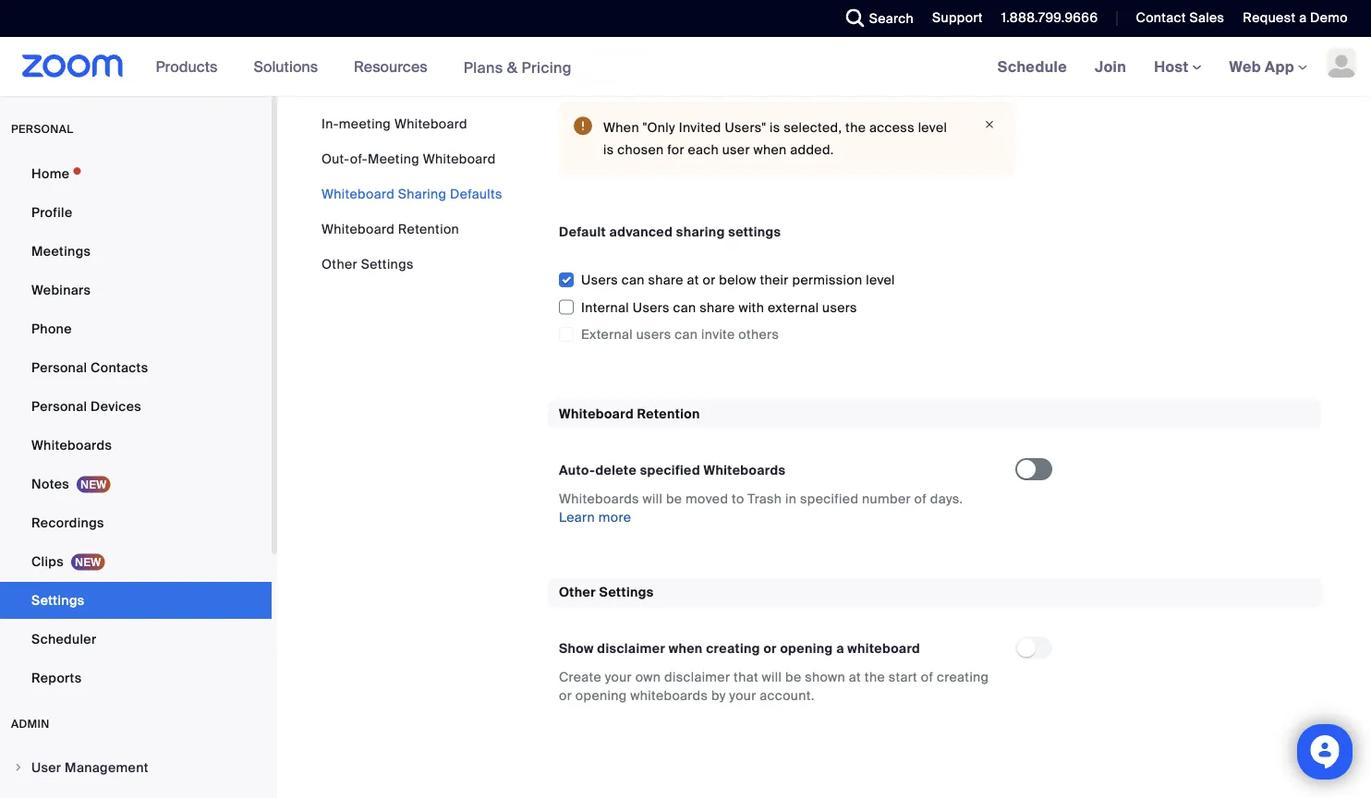 Task type: vqa. For each thing, say whether or not it's contained in the screenshot.
Upgrade link to the middle
no



Task type: locate. For each thing, give the bounding box(es) containing it.
each
[[688, 141, 719, 158]]

to
[[732, 490, 744, 507]]

whiteboards inside whiteboards will be moved to trash in specified number of days. learn more
[[559, 490, 639, 507]]

or
[[703, 272, 716, 289], [764, 640, 777, 657], [559, 687, 572, 704]]

can for users
[[675, 326, 698, 343]]

1 vertical spatial share
[[700, 299, 735, 316]]

or left below
[[703, 272, 716, 289]]

or down create
[[559, 687, 572, 704]]

0 horizontal spatial at
[[687, 272, 699, 289]]

settings
[[728, 223, 781, 240]]

whiteboards for whiteboards will be moved to trash in specified number of days. learn more
[[559, 490, 639, 507]]

users right external
[[636, 326, 671, 343]]

0 vertical spatial retention
[[398, 220, 459, 237]]

level inside when "only invited users" is selected, the access level is chosen for each user when added.
[[918, 119, 947, 136]]

whiteboard retention
[[322, 220, 459, 237], [559, 405, 700, 422]]

at up internal users can share with external users
[[687, 272, 699, 289]]

0 vertical spatial users
[[822, 299, 857, 316]]

contacts
[[91, 359, 148, 376]]

is
[[770, 119, 780, 136], [603, 141, 614, 158]]

0 horizontal spatial settings
[[31, 592, 85, 609]]

join
[[1095, 57, 1126, 76]]

whiteboard
[[394, 115, 467, 132], [423, 150, 496, 167], [322, 185, 395, 202], [322, 220, 395, 237], [559, 405, 634, 422]]

1 vertical spatial specified
[[800, 490, 859, 507]]

0 horizontal spatial will
[[643, 490, 663, 507]]

1 vertical spatial will
[[762, 669, 782, 686]]

other up show at the bottom
[[559, 584, 596, 601]]

1 horizontal spatial level
[[918, 119, 947, 136]]

whiteboards down personal devices
[[31, 437, 112, 454]]

settings link
[[0, 582, 272, 619]]

1 vertical spatial whiteboards
[[704, 462, 786, 479]]

other settings link
[[322, 255, 414, 273]]

editor
[[581, 71, 619, 88]]

0 horizontal spatial a
[[836, 640, 844, 657]]

1 vertical spatial at
[[849, 669, 861, 686]]

creating inside create your own disclaimer that will be shown at the start of creating or opening whiteboards by your account.
[[937, 669, 989, 686]]

0 vertical spatial of
[[914, 490, 927, 507]]

retention up auto-delete specified whiteboards
[[637, 405, 700, 422]]

1 horizontal spatial whiteboards
[[559, 490, 639, 507]]

disclaimer up by
[[664, 669, 730, 686]]

1 horizontal spatial creating
[[937, 669, 989, 686]]

search button
[[832, 0, 918, 37]]

0 vertical spatial or
[[703, 272, 716, 289]]

0 vertical spatial personal
[[31, 359, 87, 376]]

when
[[753, 141, 787, 158], [669, 640, 703, 657]]

support link
[[918, 0, 987, 37], [932, 9, 983, 26]]

users up 'internal'
[[581, 272, 618, 289]]

the left start
[[865, 669, 885, 686]]

0 horizontal spatial when
[[669, 640, 703, 657]]

specified up moved
[[640, 462, 700, 479]]

host button
[[1154, 57, 1202, 76]]

1 horizontal spatial other settings
[[559, 584, 654, 601]]

webinars link
[[0, 272, 272, 309]]

learn more link
[[559, 509, 631, 526]]

0 vertical spatial users
[[581, 272, 618, 289]]

2 vertical spatial can
[[675, 326, 698, 343]]

retention down sharing
[[398, 220, 459, 237]]

when "only invited users" is selected, the access level is chosen for each user when added. alert
[[559, 102, 1015, 176]]

when "only invited users" is selected, the access level is chosen for each user when added.
[[603, 119, 947, 158]]

0 horizontal spatial retention
[[398, 220, 459, 237]]

users
[[822, 299, 857, 316], [636, 326, 671, 343]]

admin
[[11, 717, 50, 731]]

0 vertical spatial opening
[[780, 640, 833, 657]]

level right permission
[[866, 272, 895, 289]]

personal down personal contacts
[[31, 398, 87, 415]]

whiteboard retention up delete on the left of page
[[559, 405, 700, 422]]

share up invite
[[700, 299, 735, 316]]

access level: option group
[[559, 6, 1015, 94]]

sales
[[1190, 9, 1224, 26]]

1 horizontal spatial your
[[729, 687, 756, 704]]

0 horizontal spatial is
[[603, 141, 614, 158]]

whiteboards up to
[[704, 462, 786, 479]]

solutions
[[254, 57, 318, 76]]

other down whiteboard retention link
[[322, 255, 357, 273]]

1 vertical spatial your
[[729, 687, 756, 704]]

other settings up show at the bottom
[[559, 584, 654, 601]]

meetings navigation
[[984, 37, 1371, 97]]

1 personal from the top
[[31, 359, 87, 376]]

1 vertical spatial is
[[603, 141, 614, 158]]

the inside when "only invited users" is selected, the access level is chosen for each user when added.
[[845, 119, 866, 136]]

be inside whiteboards will be moved to trash in specified number of days. learn more
[[666, 490, 682, 507]]

opening down create
[[575, 687, 627, 704]]

user management menu item
[[0, 750, 272, 785]]

settings down 'more'
[[599, 584, 654, 601]]

0 horizontal spatial other
[[322, 255, 357, 273]]

1 horizontal spatial or
[[703, 272, 716, 289]]

1 horizontal spatial opening
[[780, 640, 833, 657]]

settings down whiteboard retention link
[[361, 255, 414, 273]]

a left demo
[[1299, 9, 1307, 26]]

their
[[760, 272, 789, 289]]

level
[[918, 119, 947, 136], [866, 272, 895, 289]]

0 horizontal spatial be
[[666, 490, 682, 507]]

1 vertical spatial opening
[[575, 687, 627, 704]]

1 horizontal spatial at
[[849, 669, 861, 686]]

can for users
[[673, 299, 696, 316]]

zoom logo image
[[22, 55, 123, 78]]

of right start
[[921, 669, 933, 686]]

users down permission
[[822, 299, 857, 316]]

whiteboards
[[630, 687, 708, 704]]

1 vertical spatial other settings
[[559, 584, 654, 601]]

sharing
[[398, 185, 447, 202]]

whiteboard retention down the whiteboard sharing defaults link
[[322, 220, 459, 237]]

whiteboards
[[31, 437, 112, 454], [704, 462, 786, 479], [559, 490, 639, 507]]

1.888.799.9666
[[1001, 9, 1098, 26]]

phone link
[[0, 310, 272, 347]]

when up whiteboards
[[669, 640, 703, 657]]

meeting
[[368, 150, 419, 167]]

your left own
[[605, 669, 632, 686]]

0 vertical spatial specified
[[640, 462, 700, 479]]

1 horizontal spatial a
[[1299, 9, 1307, 26]]

or for opening
[[764, 640, 777, 657]]

recordings link
[[0, 504, 272, 541]]

0 horizontal spatial or
[[559, 687, 572, 704]]

1.888.799.9666 button
[[987, 0, 1103, 37], [1001, 9, 1098, 26]]

product information navigation
[[142, 37, 586, 97]]

2 horizontal spatial whiteboards
[[704, 462, 786, 479]]

0 horizontal spatial creating
[[706, 640, 760, 657]]

level for when "only invited users" is selected, the access level is chosen for each user when added.
[[918, 119, 947, 136]]

disclaimer
[[597, 640, 665, 657], [664, 669, 730, 686]]

specified right in
[[800, 490, 859, 507]]

whiteboards up learn more link
[[559, 490, 639, 507]]

other settings element
[[548, 578, 1322, 728]]

other
[[322, 255, 357, 273], [559, 584, 596, 601]]

0 vertical spatial other
[[322, 255, 357, 273]]

other settings
[[322, 255, 414, 273], [559, 584, 654, 601]]

1 vertical spatial be
[[785, 669, 801, 686]]

0 horizontal spatial specified
[[640, 462, 700, 479]]

1 vertical spatial the
[[865, 669, 885, 686]]

"only
[[643, 119, 675, 136]]

0 vertical spatial other settings
[[322, 255, 414, 273]]

of inside whiteboards will be moved to trash in specified number of days. learn more
[[914, 490, 927, 507]]

opening
[[780, 640, 833, 657], [575, 687, 627, 704]]

when down users"
[[753, 141, 787, 158]]

0 horizontal spatial users
[[581, 272, 618, 289]]

will down auto-delete specified whiteboards
[[643, 490, 663, 507]]

opening up shown
[[780, 640, 833, 657]]

menu bar
[[322, 115, 502, 273]]

delete
[[596, 462, 637, 479]]

1 horizontal spatial when
[[753, 141, 787, 158]]

below
[[719, 272, 756, 289]]

will
[[643, 490, 663, 507], [762, 669, 782, 686]]

1 vertical spatial or
[[764, 640, 777, 657]]

menu bar containing in-meeting whiteboard
[[322, 115, 502, 273]]

scheduler link
[[0, 621, 272, 658]]

0 vertical spatial will
[[643, 490, 663, 507]]

other settings down whiteboard retention link
[[322, 255, 414, 273]]

1 horizontal spatial whiteboard retention
[[559, 405, 700, 422]]

1 horizontal spatial settings
[[361, 255, 414, 273]]

whiteboard up defaults at the left of the page
[[423, 150, 496, 167]]

the left access at the right top of the page
[[845, 119, 866, 136]]

search
[[869, 10, 914, 27]]

whiteboard up auto-
[[559, 405, 634, 422]]

can up external users can invite others
[[673, 299, 696, 316]]

1 horizontal spatial retention
[[637, 405, 700, 422]]

contact
[[1136, 9, 1186, 26]]

be up account.
[[785, 669, 801, 686]]

0 horizontal spatial whiteboard retention
[[322, 220, 459, 237]]

0 horizontal spatial your
[[605, 669, 632, 686]]

personal down phone
[[31, 359, 87, 376]]

is right users"
[[770, 119, 780, 136]]

in-meeting whiteboard
[[322, 115, 467, 132]]

sharing
[[676, 223, 725, 240]]

2 vertical spatial or
[[559, 687, 572, 704]]

1 horizontal spatial users
[[633, 299, 670, 316]]

plans & pricing
[[463, 58, 572, 77]]

0 vertical spatial your
[[605, 669, 632, 686]]

will up account.
[[762, 669, 782, 686]]

banner
[[0, 37, 1371, 97]]

for
[[667, 141, 684, 158]]

by
[[711, 687, 726, 704]]

creating right start
[[937, 669, 989, 686]]

whiteboards inside personal menu menu
[[31, 437, 112, 454]]

in-meeting whiteboard link
[[322, 115, 467, 132]]

can up 'internal'
[[622, 272, 645, 289]]

1 vertical spatial users
[[633, 299, 670, 316]]

0 vertical spatial be
[[666, 490, 682, 507]]

resources button
[[354, 37, 436, 96]]

of left days.
[[914, 490, 927, 507]]

0 vertical spatial level
[[918, 119, 947, 136]]

1 horizontal spatial specified
[[800, 490, 859, 507]]

at right shown
[[849, 669, 861, 686]]

1 horizontal spatial be
[[785, 669, 801, 686]]

disclaimer up own
[[597, 640, 665, 657]]

1 vertical spatial personal
[[31, 398, 87, 415]]

0 horizontal spatial other settings
[[322, 255, 414, 273]]

1 vertical spatial users
[[636, 326, 671, 343]]

users
[[581, 272, 618, 289], [633, 299, 670, 316]]

of
[[914, 490, 927, 507], [921, 669, 933, 686]]

users up external users can invite others
[[633, 299, 670, 316]]

share
[[648, 272, 684, 289], [700, 299, 735, 316]]

request a demo
[[1243, 9, 1348, 26]]

a up shown
[[836, 640, 844, 657]]

days.
[[930, 490, 963, 507]]

0 vertical spatial whiteboards
[[31, 437, 112, 454]]

1 vertical spatial other
[[559, 584, 596, 601]]

1 vertical spatial whiteboard retention
[[559, 405, 700, 422]]

share down default advanced sharing settings
[[648, 272, 684, 289]]

plans
[[463, 58, 503, 77]]

1 vertical spatial creating
[[937, 669, 989, 686]]

request a demo link
[[1229, 0, 1371, 37], [1243, 9, 1348, 26]]

1 horizontal spatial will
[[762, 669, 782, 686]]

default
[[559, 223, 606, 240]]

be down auto-delete specified whiteboards
[[666, 490, 682, 507]]

0 vertical spatial when
[[753, 141, 787, 158]]

1 vertical spatial level
[[866, 272, 895, 289]]

can left invite
[[675, 326, 698, 343]]

personal menu menu
[[0, 155, 272, 698]]

retention
[[398, 220, 459, 237], [637, 405, 700, 422]]

0 vertical spatial share
[[648, 272, 684, 289]]

added.
[[790, 141, 834, 158]]

whiteboard retention element
[[548, 400, 1322, 549]]

1 vertical spatial can
[[673, 299, 696, 316]]

is down when
[[603, 141, 614, 158]]

1 horizontal spatial is
[[770, 119, 780, 136]]

2 personal from the top
[[31, 398, 87, 415]]

own
[[635, 669, 661, 686]]

0 vertical spatial the
[[845, 119, 866, 136]]

1 vertical spatial a
[[836, 640, 844, 657]]

1 horizontal spatial users
[[822, 299, 857, 316]]

be
[[666, 490, 682, 507], [785, 669, 801, 686]]

personal contacts link
[[0, 349, 272, 386]]

your down that
[[729, 687, 756, 704]]

1 vertical spatial when
[[669, 640, 703, 657]]

0 horizontal spatial level
[[866, 272, 895, 289]]

or up create your own disclaimer that will be shown at the start of creating or opening whiteboards by your account.
[[764, 640, 777, 657]]

meetings
[[31, 243, 91, 260]]

start
[[889, 669, 918, 686]]

1 vertical spatial of
[[921, 669, 933, 686]]

account.
[[760, 687, 814, 704]]

settings up scheduler at the left bottom of the page
[[31, 592, 85, 609]]

settings
[[361, 255, 414, 273], [599, 584, 654, 601], [31, 592, 85, 609]]

2 horizontal spatial or
[[764, 640, 777, 657]]

creating up that
[[706, 640, 760, 657]]

schedule
[[998, 57, 1067, 76]]

2 vertical spatial whiteboards
[[559, 490, 639, 507]]

0 horizontal spatial opening
[[575, 687, 627, 704]]

personal devices link
[[0, 388, 272, 425]]

level right access at the right top of the page
[[918, 119, 947, 136]]

0 horizontal spatial whiteboards
[[31, 437, 112, 454]]

1 vertical spatial disclaimer
[[664, 669, 730, 686]]



Task type: describe. For each thing, give the bounding box(es) containing it.
level for users can share at or below their permission level
[[866, 272, 895, 289]]

access
[[869, 119, 915, 136]]

commenter
[[581, 41, 656, 58]]

moved
[[686, 490, 728, 507]]

user
[[722, 141, 750, 158]]

selected,
[[784, 119, 842, 136]]

meetings link
[[0, 233, 272, 270]]

when inside other settings element
[[669, 640, 703, 657]]

&
[[507, 58, 518, 77]]

devices
[[91, 398, 141, 415]]

personal devices
[[31, 398, 141, 415]]

0 horizontal spatial users
[[636, 326, 671, 343]]

at inside create your own disclaimer that will be shown at the start of creating or opening whiteboards by your account.
[[849, 669, 861, 686]]

profile link
[[0, 194, 272, 231]]

profile picture image
[[1327, 48, 1356, 78]]

join link
[[1081, 37, 1140, 96]]

external users can invite others
[[581, 326, 779, 343]]

invite
[[701, 326, 735, 343]]

0 vertical spatial is
[[770, 119, 780, 136]]

personal for personal contacts
[[31, 359, 87, 376]]

others
[[738, 326, 779, 343]]

auto-delete specified whiteboards
[[559, 462, 786, 479]]

when inside when "only invited users" is selected, the access level is chosen for each user when added.
[[753, 141, 787, 158]]

a inside other settings element
[[836, 640, 844, 657]]

2 horizontal spatial settings
[[599, 584, 654, 601]]

the inside create your own disclaimer that will be shown at the start of creating or opening whiteboards by your account.
[[865, 669, 885, 686]]

whiteboards for whiteboards
[[31, 437, 112, 454]]

schedule link
[[984, 37, 1081, 96]]

learn
[[559, 509, 595, 526]]

be inside create your own disclaimer that will be shown at the start of creating or opening whiteboards by your account.
[[785, 669, 801, 686]]

internal
[[581, 299, 629, 316]]

0 vertical spatial can
[[622, 272, 645, 289]]

show
[[559, 640, 594, 657]]

defaults
[[450, 185, 502, 202]]

demo
[[1310, 9, 1348, 26]]

permission
[[792, 272, 862, 289]]

0 vertical spatial disclaimer
[[597, 640, 665, 657]]

clips
[[31, 553, 64, 570]]

whiteboards link
[[0, 427, 272, 464]]

default advanced sharing settings
[[559, 223, 781, 240]]

clips link
[[0, 543, 272, 580]]

out-of-meeting whiteboard link
[[322, 150, 496, 167]]

other inside menu bar
[[322, 255, 357, 273]]

settings inside personal menu menu
[[31, 592, 85, 609]]

disclaimer inside create your own disclaimer that will be shown at the start of creating or opening whiteboards by your account.
[[664, 669, 730, 686]]

number
[[862, 490, 911, 507]]

advanced
[[609, 223, 673, 240]]

of-
[[350, 150, 368, 167]]

reports link
[[0, 660, 272, 697]]

whiteboard down of-
[[322, 185, 395, 202]]

products
[[156, 57, 217, 76]]

or inside create your own disclaimer that will be shown at the start of creating or opening whiteboards by your account.
[[559, 687, 572, 704]]

web app button
[[1229, 57, 1307, 76]]

0 horizontal spatial share
[[648, 272, 684, 289]]

whiteboard sharing defaults link
[[322, 185, 502, 202]]

users"
[[725, 119, 766, 136]]

home link
[[0, 155, 272, 192]]

0 vertical spatial at
[[687, 272, 699, 289]]

create your own disclaimer that will be shown at the start of creating or opening whiteboards by your account.
[[559, 669, 989, 704]]

external
[[768, 299, 819, 316]]

whiteboard
[[848, 640, 920, 657]]

warning image
[[574, 117, 592, 135]]

home
[[31, 165, 70, 182]]

users can share at or below their permission level
[[581, 272, 895, 289]]

opening inside create your own disclaimer that will be shown at the start of creating or opening whiteboards by your account.
[[575, 687, 627, 704]]

web
[[1229, 57, 1261, 76]]

banner containing products
[[0, 37, 1371, 97]]

1 horizontal spatial share
[[700, 299, 735, 316]]

notes link
[[0, 466, 272, 503]]

personal
[[11, 122, 73, 136]]

scheduler
[[31, 631, 96, 648]]

or for below
[[703, 272, 716, 289]]

resources
[[354, 57, 427, 76]]

contact sales
[[1136, 9, 1224, 26]]

right image
[[13, 762, 24, 773]]

internal users can share with external users
[[581, 299, 857, 316]]

1 vertical spatial retention
[[637, 405, 700, 422]]

personal for personal devices
[[31, 398, 87, 415]]

whiteboards will be moved to trash in specified number of days. learn more
[[559, 490, 963, 526]]

0 vertical spatial whiteboard retention
[[322, 220, 459, 237]]

settings inside menu bar
[[361, 255, 414, 273]]

of inside create your own disclaimer that will be shown at the start of creating or opening whiteboards by your account.
[[921, 669, 933, 686]]

shown
[[805, 669, 845, 686]]

more
[[598, 509, 631, 526]]

auto-
[[559, 462, 596, 479]]

whiteboard up out-of-meeting whiteboard
[[394, 115, 467, 132]]

notes
[[31, 475, 69, 492]]

in-
[[322, 115, 339, 132]]

will inside create your own disclaimer that will be shown at the start of creating or opening whiteboards by your account.
[[762, 669, 782, 686]]

invited
[[679, 119, 721, 136]]

personal contacts
[[31, 359, 148, 376]]

with
[[739, 299, 764, 316]]

whiteboard up "other settings" link
[[322, 220, 395, 237]]

0 vertical spatial creating
[[706, 640, 760, 657]]

user
[[31, 759, 61, 776]]

1 horizontal spatial other
[[559, 584, 596, 601]]

retention inside menu bar
[[398, 220, 459, 237]]

reports
[[31, 669, 82, 686]]

create
[[559, 669, 601, 686]]

will inside whiteboards will be moved to trash in specified number of days. learn more
[[643, 490, 663, 507]]

profile
[[31, 204, 72, 221]]

trash
[[748, 490, 782, 507]]

out-
[[322, 150, 350, 167]]

support
[[932, 9, 983, 26]]

0 vertical spatial a
[[1299, 9, 1307, 26]]

request
[[1243, 9, 1296, 26]]

meeting
[[339, 115, 391, 132]]

in
[[785, 490, 797, 507]]

chosen
[[617, 141, 664, 158]]

recordings
[[31, 514, 104, 531]]

user management
[[31, 759, 149, 776]]

management
[[65, 759, 149, 776]]

close image
[[978, 117, 1001, 133]]

specified inside whiteboards will be moved to trash in specified number of days. learn more
[[800, 490, 859, 507]]

host
[[1154, 57, 1192, 76]]



